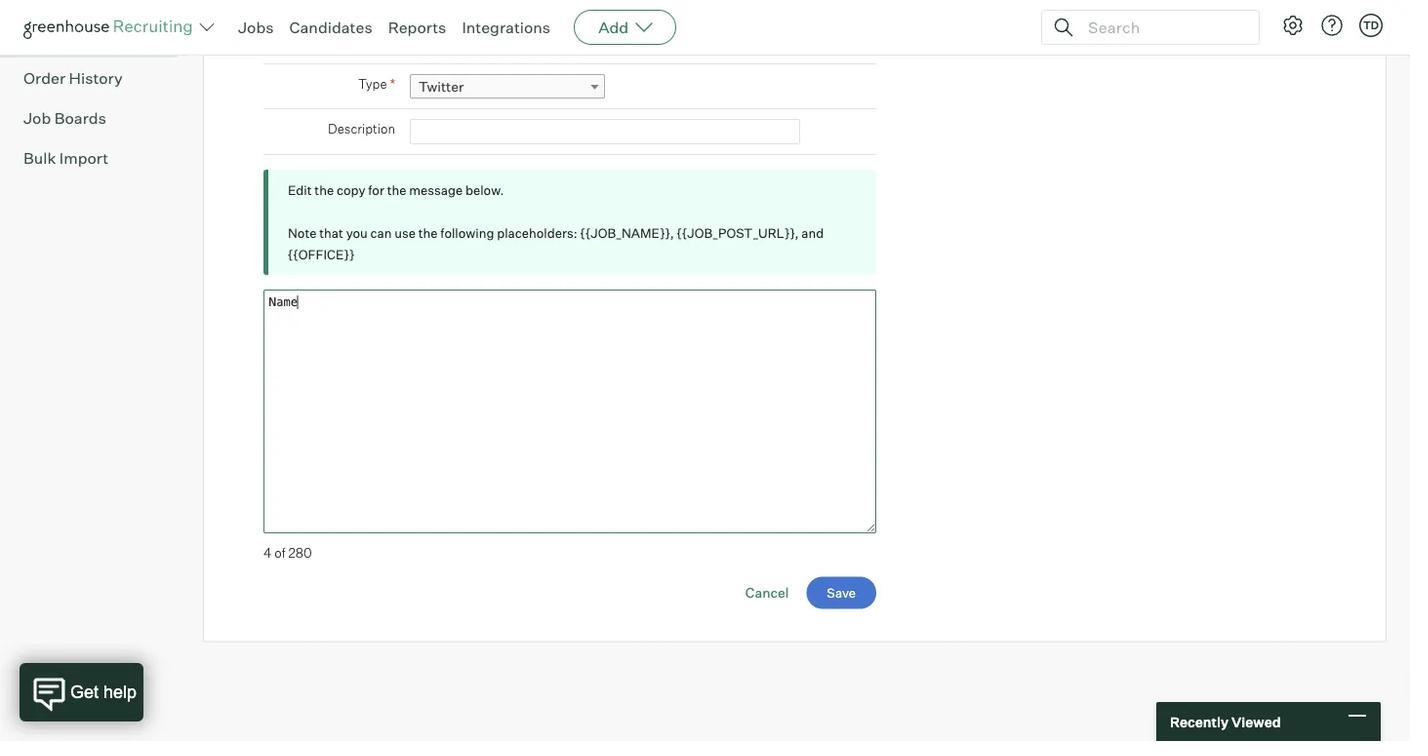 Task type: vqa. For each thing, say whether or not it's contained in the screenshot.
NAME
yes



Task type: describe. For each thing, give the bounding box(es) containing it.
that
[[319, 226, 343, 242]]

boards
[[54, 109, 106, 129]]

can
[[370, 226, 392, 242]]

edit
[[288, 183, 312, 199]]

2 horizontal spatial the
[[419, 226, 438, 242]]

twitter
[[419, 79, 464, 96]]

template name *
[[295, 30, 395, 47]]

placeholders:
[[497, 226, 578, 242]]

use
[[395, 226, 416, 242]]

twitter link
[[410, 75, 605, 99]]

add
[[599, 18, 629, 37]]

reports
[[388, 18, 446, 37]]

job boards
[[23, 109, 106, 129]]

recently
[[1170, 714, 1229, 731]]

Search text field
[[1084, 13, 1242, 41]]

configure image
[[1282, 14, 1305, 37]]

bulk
[[23, 149, 56, 169]]

280
[[288, 546, 312, 561]]

cancel link
[[746, 585, 789, 602]]

4
[[264, 546, 272, 561]]

bulk import
[[23, 149, 109, 169]]

{{job_post_url}},
[[677, 226, 799, 242]]

2 * from the top
[[390, 76, 395, 93]]

td
[[1364, 19, 1379, 32]]

type *
[[358, 76, 395, 93]]

import
[[59, 149, 109, 169]]

copy
[[337, 183, 366, 199]]

cancel
[[746, 585, 789, 602]]

candidates link
[[289, 18, 373, 37]]

note
[[288, 226, 317, 242]]

type
[[358, 76, 387, 92]]

{{job_name}},
[[580, 226, 674, 242]]

social
[[23, 29, 70, 49]]

1 * from the top
[[390, 30, 395, 47]]

name
[[353, 30, 387, 46]]

jobs link
[[238, 18, 274, 37]]

recently viewed
[[1170, 714, 1281, 731]]

order history link
[[23, 67, 172, 90]]

template
[[295, 30, 350, 46]]

add button
[[574, 10, 677, 45]]

history
[[69, 69, 123, 89]]

Template Name text field
[[410, 29, 800, 54]]

{{office}}
[[288, 248, 355, 263]]



Task type: locate. For each thing, give the bounding box(es) containing it.
viewed
[[1232, 714, 1281, 731]]

for
[[368, 183, 385, 199]]

greenhouse recruiting image
[[23, 16, 199, 39]]

* right type in the top left of the page
[[390, 76, 395, 93]]

*
[[390, 30, 395, 47], [390, 76, 395, 93]]

td button
[[1360, 14, 1383, 37]]

of
[[275, 546, 286, 561]]

reports link
[[388, 18, 446, 37]]

job
[[23, 109, 51, 129]]

note that you can use the following placeholders:
[[288, 226, 580, 242]]

description
[[328, 121, 395, 137]]

0 horizontal spatial the
[[315, 183, 334, 199]]

td button
[[1356, 10, 1387, 41]]

integrations
[[462, 18, 551, 37]]

1 horizontal spatial the
[[387, 183, 407, 199]]

job boards link
[[23, 107, 172, 131]]

bulk import link
[[23, 147, 172, 171]]

the right "for"
[[387, 183, 407, 199]]

edit the copy for the message below.
[[288, 183, 504, 199]]

the right the edit
[[315, 183, 334, 199]]

1 vertical spatial *
[[390, 76, 395, 93]]

0 vertical spatial *
[[390, 30, 395, 47]]

* right name at the left of page
[[390, 30, 395, 47]]

Description text field
[[410, 120, 800, 145]]

below.
[[466, 183, 504, 199]]

social templates link
[[23, 27, 172, 50]]

None text field
[[264, 291, 877, 535]]

order history
[[23, 69, 123, 89]]

4 of 280
[[264, 546, 312, 561]]

the right use on the top left of page
[[419, 226, 438, 242]]

the
[[315, 183, 334, 199], [387, 183, 407, 199], [419, 226, 438, 242]]

message
[[409, 183, 463, 199]]

candidates
[[289, 18, 373, 37]]

None submit
[[807, 578, 877, 610]]

order
[[23, 69, 65, 89]]

jobs
[[238, 18, 274, 37]]

integrations link
[[462, 18, 551, 37]]

social templates
[[23, 29, 153, 49]]

following
[[441, 226, 494, 242]]

{{job_name}}, {{job_post_url}}, and {{office}}
[[288, 226, 824, 263]]

templates
[[73, 29, 153, 49]]

you
[[346, 226, 368, 242]]

and
[[802, 226, 824, 242]]



